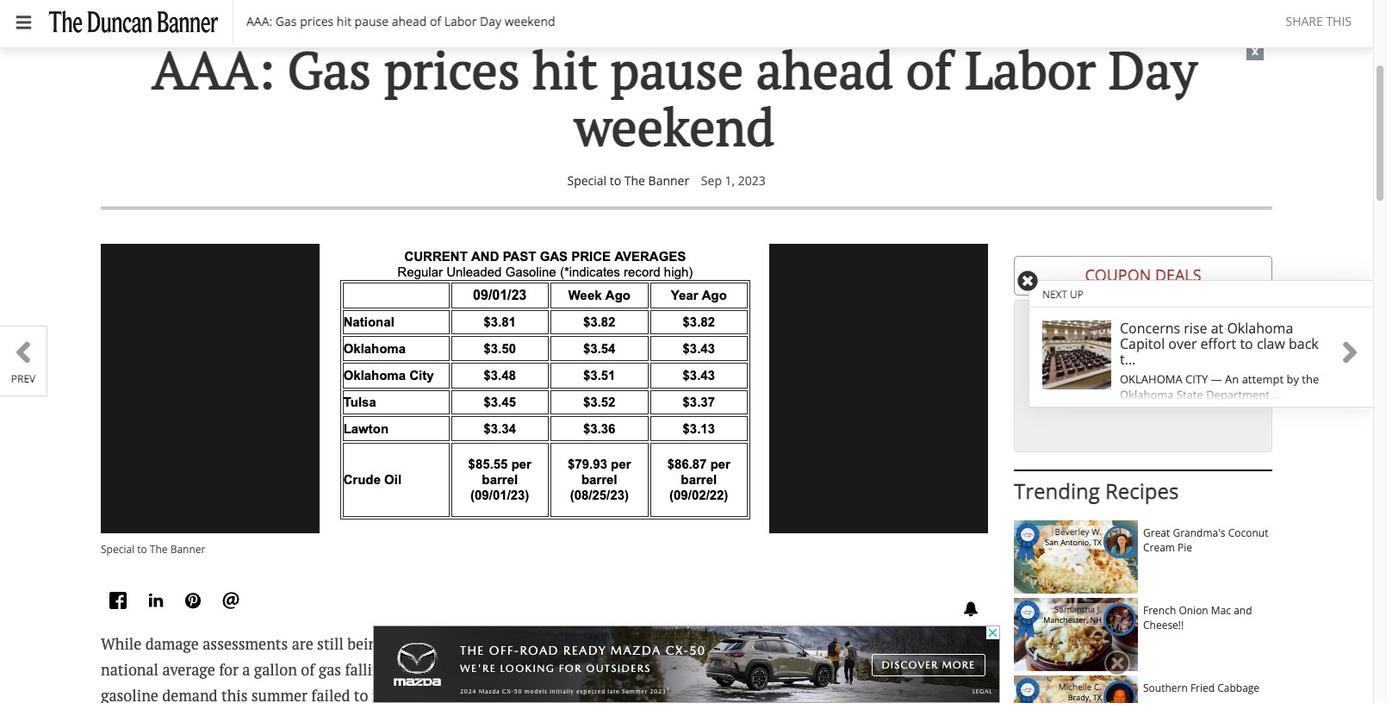 Task type: locate. For each thing, give the bounding box(es) containing it.
trending
[[1014, 477, 1100, 505]]

falling
[[345, 659, 390, 680]]

subscribe
[[1242, 16, 1300, 32]]

demand
[[162, 685, 218, 703]]

0 horizontal spatial banner
[[170, 542, 205, 556]]

0 horizontal spatial pause
[[355, 13, 389, 29]]

oklahoma
[[1227, 319, 1294, 337], [1120, 387, 1174, 403]]

a
[[242, 659, 250, 680], [413, 659, 421, 680]]

day
[[480, 13, 501, 29], [1109, 35, 1197, 103]]

share
[[1286, 13, 1323, 29]]

while
[[101, 633, 142, 654]]

damage
[[145, 633, 199, 654]]

cabbage
[[1218, 680, 1260, 695]]

a down the made
[[413, 659, 421, 680]]

weekend
[[505, 13, 555, 29], [574, 92, 775, 160]]

1 vertical spatial aaa:
[[152, 35, 275, 103]]

1 vertical spatial aaa: gas prices hit pause ahead of labor day weekend
[[152, 35, 1197, 160]]

oklahoma right at
[[1227, 319, 1294, 337]]

0 vertical spatial aaa: gas prices hit pause ahead of labor day weekend
[[246, 13, 555, 29]]

2 in from the left
[[808, 633, 821, 654]]

0 vertical spatial ahead
[[392, 13, 427, 29]]

1 horizontal spatial ahead
[[756, 35, 894, 103]]

hit right paper
[[337, 13, 351, 29]]

by right attempt
[[1287, 371, 1299, 387]]

french
[[1143, 603, 1176, 617]]

weekend right celebrations
[[505, 13, 555, 29]]

0 horizontal spatial special to the banner
[[101, 542, 205, 556]]

1 vertical spatial pause
[[610, 35, 744, 103]]

0 horizontal spatial oklahoma
[[1120, 387, 1174, 403]]

1 horizontal spatial labor
[[965, 35, 1096, 103]]

prev link
[[0, 326, 47, 396]]

1 horizontal spatial prices
[[384, 35, 520, 103]]

from
[[782, 685, 815, 703]]

1 horizontal spatial hit
[[533, 35, 598, 103]]

by inside while damage assessments are still being made in the wake of hurricane idalia, pump prices remained in neutral, with the national average for a gallon of gas falling by a penny since last week to $3.81. oil and gas experts have noted that overall gasoline demand this summer failed to match previous years, with consumption getting little "lift" from vacation travel th
[[393, 659, 409, 680]]

and right the mac
[[1234, 603, 1252, 617]]

1 horizontal spatial gas
[[695, 659, 717, 680]]

left main menu image
[[13, 14, 34, 31]]

little
[[707, 685, 741, 703]]

2 horizontal spatial prices
[[694, 633, 735, 654]]

ahead
[[392, 13, 427, 29], [756, 35, 894, 103]]

0 horizontal spatial by
[[393, 659, 409, 680]]

1 horizontal spatial the
[[624, 172, 645, 188]]

0 vertical spatial day
[[480, 13, 501, 29]]

in up penny
[[431, 633, 445, 654]]

1 vertical spatial oklahoma
[[1120, 387, 1174, 403]]

next
[[1043, 287, 1068, 300]]

e-
[[277, 16, 287, 32]]

gas up failed
[[319, 659, 341, 680]]

and up 'getting'
[[665, 659, 691, 680]]

1 vertical spatial banner
[[170, 542, 205, 556]]

tx
[[1093, 537, 1102, 548]]

with down week
[[525, 685, 556, 703]]

1 vertical spatial prices
[[384, 35, 520, 103]]

hit down the obituaries
[[533, 35, 598, 103]]

1 vertical spatial by
[[393, 659, 409, 680]]

1 vertical spatial with
[[525, 685, 556, 703]]

in up noted
[[808, 633, 821, 654]]

the coconut cream pie comes out light and fluffy with this recipe. it's perfect as a holiday dessert and will most likely have leftovers after its placed on the table! image
[[1104, 525, 1136, 558]]

main element
[[0, 0, 1373, 48]]

with up 'overall'
[[883, 633, 914, 654]]

1 vertical spatial weekend
[[574, 92, 775, 160]]

0 vertical spatial and
[[1234, 603, 1252, 617]]

prices down celebrations
[[384, 35, 520, 103]]

samantha
[[1054, 603, 1095, 615]]

aaa:
[[246, 13, 272, 29], [152, 35, 275, 103]]

average
[[162, 659, 215, 680]]

0 vertical spatial by
[[1287, 371, 1299, 387]]

concerns rise at oklahoma capitol over effort to claw back teacher bonuses image
[[1043, 320, 1111, 389]]

gas left local
[[276, 13, 297, 29]]

have
[[775, 659, 808, 680]]

1 horizontal spatial by
[[1287, 371, 1299, 387]]

2 vertical spatial prices
[[694, 633, 735, 654]]

1 horizontal spatial special
[[567, 172, 607, 188]]

1 horizontal spatial and
[[1234, 603, 1252, 617]]

gallon
[[254, 659, 297, 680]]

a right the for
[[242, 659, 250, 680]]

1 vertical spatial labor
[[965, 35, 1096, 103]]

french onion mac and cheese!!
[[1143, 603, 1252, 632]]

great
[[1143, 525, 1170, 540]]

rise
[[1184, 319, 1207, 337]]

aaa: gas prices hit pause ahead of labor day weekend image
[[320, 243, 769, 533]]

weekend up sep
[[574, 92, 775, 160]]

the
[[624, 172, 645, 188], [150, 542, 168, 556]]

prices up experts
[[694, 633, 735, 654]]

sep 1, 2023
[[701, 172, 766, 188]]

2 a from the left
[[413, 659, 421, 680]]

hit
[[337, 13, 351, 29], [533, 35, 598, 103]]

0 vertical spatial gas
[[276, 13, 297, 29]]

1 horizontal spatial in
[[808, 633, 821, 654]]

to inside concerns rise at oklahoma capitol over effort to claw back t… oklahoma city — an attempt by the oklahoma state department …
[[1240, 334, 1253, 353]]

onion
[[1179, 603, 1209, 617]]

1 vertical spatial special
[[101, 542, 135, 556]]

0 vertical spatial this
[[1326, 13, 1352, 29]]

this down the for
[[221, 685, 248, 703]]

1 vertical spatial special to the banner
[[101, 542, 205, 556]]

1 horizontal spatial this
[[1326, 13, 1352, 29]]

prev
[[11, 371, 36, 386]]

the up penny
[[448, 633, 471, 654]]

in
[[431, 633, 445, 654], [808, 633, 821, 654]]

0 horizontal spatial and
[[665, 659, 691, 680]]

0 vertical spatial special
[[567, 172, 607, 188]]

antonio,
[[1061, 537, 1091, 548]]

0 vertical spatial with
[[883, 633, 914, 654]]

southern fried cabbage link
[[1143, 675, 1273, 695]]

0 vertical spatial prices
[[300, 13, 334, 29]]

1 vertical spatial hit
[[533, 35, 598, 103]]

1 horizontal spatial the
[[917, 633, 940, 654]]

prices
[[300, 13, 334, 29], [384, 35, 520, 103], [694, 633, 735, 654]]

consumption
[[560, 685, 650, 703]]

0 horizontal spatial this
[[221, 685, 248, 703]]

gas
[[319, 659, 341, 680], [695, 659, 717, 680]]

1 vertical spatial and
[[665, 659, 691, 680]]

assessments
[[203, 633, 288, 654]]

0 horizontal spatial weekend
[[505, 13, 555, 29]]

0 horizontal spatial labor
[[444, 13, 477, 29]]

1 vertical spatial gas
[[287, 35, 371, 103]]

and
[[1234, 603, 1252, 617], [665, 659, 691, 680]]

x
[[1252, 44, 1259, 58]]

failed
[[311, 685, 350, 703]]

the
[[1302, 371, 1319, 387], [448, 633, 471, 654], [917, 633, 940, 654]]

manchester,
[[1044, 615, 1088, 626]]

gas down paper
[[287, 35, 371, 103]]

michelle c. link
[[1059, 680, 1102, 703]]

1 horizontal spatial pause
[[610, 35, 744, 103]]

oklahoma down oklahoma
[[1120, 387, 1174, 403]]

0 horizontal spatial a
[[242, 659, 250, 680]]

login link
[[1313, 0, 1373, 47]]

e-paper link
[[264, 0, 330, 47]]

0 horizontal spatial gas
[[319, 659, 341, 680]]

1 horizontal spatial a
[[413, 659, 421, 680]]

by up match
[[393, 659, 409, 680]]

day inside main element
[[480, 13, 501, 29]]

0 horizontal spatial ahead
[[392, 13, 427, 29]]

coupon deals
[[1085, 264, 1202, 285]]

gas inside aaa: gas prices hit pause ahead of labor day weekend
[[287, 35, 371, 103]]

of inside main element
[[430, 13, 441, 29]]

1 vertical spatial the
[[150, 542, 168, 556]]

gas up little
[[695, 659, 717, 680]]

special
[[567, 172, 607, 188], [101, 542, 135, 556]]

back
[[1289, 334, 1319, 353]]

match
[[372, 685, 415, 703]]

0 horizontal spatial in
[[431, 633, 445, 654]]

concerns rise at oklahoma capitol over effort to claw back t… oklahoma city — an attempt by the oklahoma state department …
[[1120, 319, 1319, 403]]

0 vertical spatial aaa:
[[246, 13, 272, 29]]

pause inside aaa: gas prices hit pause ahead of labor day weekend
[[610, 35, 744, 103]]

aaa: gas prices hit pause ahead of labor day weekend inside main element
[[246, 13, 555, 29]]

since
[[471, 659, 507, 680]]

1 horizontal spatial oklahoma
[[1227, 319, 1294, 337]]

j.
[[1097, 603, 1102, 615]]

and inside while damage assessments are still being made in the wake of hurricane idalia, pump prices remained in neutral, with the national average for a gallon of gas falling by a penny since last week to $3.81. oil and gas experts have noted that overall gasoline demand this summer failed to match previous years, with consumption getting little "lift" from vacation travel th
[[665, 659, 691, 680]]

hurricane
[[531, 633, 600, 654]]

0 horizontal spatial the
[[150, 542, 168, 556]]

2 horizontal spatial the
[[1302, 371, 1319, 387]]

pause
[[355, 13, 389, 29], [610, 35, 744, 103]]

experts
[[721, 659, 772, 680]]

beverley
[[1055, 525, 1089, 537]]

0 vertical spatial weekend
[[505, 13, 555, 29]]

labor inside main element
[[444, 13, 477, 29]]

southern fried cabbage
[[1143, 680, 1260, 695]]

this right share
[[1326, 13, 1352, 29]]

1 vertical spatial day
[[1109, 35, 1197, 103]]

0 vertical spatial special to the banner
[[567, 172, 689, 188]]

0 vertical spatial labor
[[444, 13, 477, 29]]

for
[[219, 659, 239, 680]]

newspaper ads
[[1082, 305, 1205, 325]]

sep
[[701, 172, 722, 188]]

ahead inside main element
[[392, 13, 427, 29]]

0 horizontal spatial hit
[[337, 13, 351, 29]]

san
[[1045, 537, 1059, 548]]

the up 'overall'
[[917, 633, 940, 654]]

this inside main element
[[1326, 13, 1352, 29]]

1 vertical spatial ahead
[[756, 35, 894, 103]]

0 vertical spatial the
[[624, 172, 645, 188]]

0 vertical spatial hit
[[337, 13, 351, 29]]

the down back
[[1302, 371, 1319, 387]]

subscribe link
[[1229, 0, 1313, 47]]

0 horizontal spatial day
[[480, 13, 501, 29]]

great grandma's coconut cream pie link
[[1143, 520, 1273, 555]]

1 a from the left
[[242, 659, 250, 680]]

0 vertical spatial pause
[[355, 13, 389, 29]]

labor
[[444, 13, 477, 29], [965, 35, 1096, 103]]

banner
[[648, 172, 689, 188], [170, 542, 205, 556]]

prices right e-
[[300, 13, 334, 29]]

1,
[[725, 172, 735, 188]]

1 vertical spatial this
[[221, 685, 248, 703]]

0 horizontal spatial prices
[[300, 13, 334, 29]]

login
[[1326, 16, 1360, 32]]

1 horizontal spatial banner
[[648, 172, 689, 188]]

1 gas from the left
[[319, 659, 341, 680]]



Task type: vqa. For each thing, say whether or not it's contained in the screenshot.
the for to the left
no



Task type: describe. For each thing, give the bounding box(es) containing it.
made
[[389, 633, 427, 654]]

michelle c.
[[1059, 680, 1102, 692]]

this inside while damage assessments are still being made in the wake of hurricane idalia, pump prices remained in neutral, with the national average for a gallon of gas falling by a penny since last week to $3.81. oil and gas experts have noted that overall gasoline demand this summer failed to match previous years, with consumption getting little "lift" from vacation travel th
[[221, 685, 248, 703]]

w.
[[1092, 525, 1102, 537]]

nh
[[1090, 615, 1102, 626]]

2 gas from the left
[[695, 659, 717, 680]]

great grandma's coconut cream pie
[[1143, 525, 1269, 555]]

and inside french onion mac and cheese!!
[[1234, 603, 1252, 617]]

gas inside main element
[[276, 13, 297, 29]]

next up
[[1043, 287, 1084, 300]]

newspaper ads link
[[1082, 305, 1205, 325]]

0 horizontal spatial special
[[101, 542, 135, 556]]

hit inside aaa: gas prices hit pause ahead of labor day weekend
[[533, 35, 598, 103]]

coupon
[[1085, 264, 1151, 285]]

national
[[101, 659, 159, 680]]

noted
[[811, 659, 851, 680]]

$3.81.
[[596, 659, 637, 680]]

coupon deals link
[[1014, 256, 1273, 295]]

years,
[[482, 685, 522, 703]]

last
[[510, 659, 535, 680]]

share this
[[1286, 13, 1352, 29]]

fried
[[1191, 680, 1215, 695]]

pause inside main element
[[355, 13, 389, 29]]

previous
[[419, 685, 478, 703]]

over
[[1169, 334, 1197, 353]]

french onion mac and cheese!! link
[[1143, 598, 1273, 632]]

prices inside main element
[[300, 13, 334, 29]]

celebrations
[[433, 16, 499, 32]]

state
[[1177, 387, 1203, 403]]

aaa: inside aaa: gas prices hit pause ahead of labor day weekend
[[152, 35, 275, 103]]

prices inside while damage assessments are still being made in the wake of hurricane idalia, pump prices remained in neutral, with the national average for a gallon of gas falling by a penny since last week to $3.81. oil and gas experts have noted that overall gasoline demand this summer failed to match previous years, with consumption getting little "lift" from vacation travel th
[[694, 633, 735, 654]]

being
[[347, 633, 386, 654]]

remained
[[739, 633, 804, 654]]

recipes
[[1105, 477, 1179, 505]]

events
[[373, 16, 407, 32]]

travel
[[881, 685, 921, 703]]

ahead inside aaa: gas prices hit pause ahead of labor day weekend
[[756, 35, 894, 103]]

while damage assessments are still being made in the wake of hurricane idalia, pump prices remained in neutral, with the national average for a gallon of gas falling by a penny since last week to $3.81. oil and gas experts have noted that overall gasoline demand this summer failed to match previous years, with consumption getting little "lift" from vacation travel th
[[101, 633, 988, 703]]

1 horizontal spatial day
[[1109, 35, 1197, 103]]

wake
[[475, 633, 510, 654]]

beverley w. san antonio, tx
[[1045, 525, 1102, 548]]

view your notifications and profile settings image
[[963, 601, 979, 617]]

weekend inside main element
[[505, 13, 555, 29]]

local events link
[[330, 0, 420, 47]]

advertisement element
[[373, 626, 1000, 703]]

pump
[[650, 633, 690, 654]]

t…
[[1120, 350, 1136, 369]]

"lift"
[[744, 685, 778, 703]]

at
[[1211, 319, 1224, 337]]

prices inside aaa: gas prices hit pause ahead of labor day weekend
[[384, 35, 520, 103]]

city
[[1186, 371, 1208, 387]]

mac
[[1211, 603, 1231, 617]]

week
[[539, 659, 574, 680]]

obituaries link
[[512, 0, 592, 47]]

c.
[[1094, 680, 1102, 692]]

pie
[[1178, 540, 1193, 555]]

1 horizontal spatial special to the banner
[[567, 172, 689, 188]]

1 in from the left
[[431, 633, 445, 654]]

cheese!!
[[1143, 618, 1184, 632]]

the inside concerns rise at oklahoma capitol over effort to claw back t… oklahoma city — an attempt by the oklahoma state department …
[[1302, 371, 1319, 387]]

michelle
[[1059, 680, 1092, 692]]

e-paper
[[277, 16, 317, 32]]

this is not the mac and cheese you grew up eating... it's super rich and decadent. the creamy cheese sauce is a nice mixture of the mild fontina with the zesty asiago.... image
[[1104, 603, 1136, 636]]

idalia,
[[604, 633, 647, 654]]

ads
[[1175, 305, 1205, 325]]

think you don't like cabbage? we bet this southern fried cabbage will change your mind. this cabbage is tender and cooks to golden perfection. image
[[1104, 680, 1136, 703]]

cream
[[1143, 540, 1175, 555]]

still
[[317, 633, 344, 654]]

0 vertical spatial oklahoma
[[1227, 319, 1294, 337]]

claw
[[1257, 334, 1285, 353]]

1 horizontal spatial with
[[883, 633, 914, 654]]

attempt
[[1242, 371, 1284, 387]]

1 horizontal spatial weekend
[[574, 92, 775, 160]]

getting
[[654, 685, 704, 703]]

concerns
[[1120, 319, 1180, 337]]

hit inside main element
[[337, 13, 351, 29]]

oil
[[641, 659, 661, 680]]

0 vertical spatial banner
[[648, 172, 689, 188]]

up
[[1070, 287, 1084, 300]]

grandma's
[[1173, 525, 1226, 540]]

aaa: inside main element
[[246, 13, 272, 29]]

department
[[1206, 387, 1270, 403]]

are
[[292, 633, 313, 654]]

local
[[343, 16, 370, 32]]

newspaper
[[1082, 305, 1171, 325]]

labor inside aaa: gas prices hit pause ahead of labor day weekend
[[965, 35, 1096, 103]]

that
[[855, 659, 883, 680]]

vacation
[[819, 685, 878, 703]]

—
[[1211, 371, 1222, 387]]

capitol
[[1120, 334, 1165, 353]]

deals
[[1155, 264, 1202, 285]]

overall
[[887, 659, 934, 680]]

0 horizontal spatial the
[[448, 633, 471, 654]]

trending recipes
[[1014, 477, 1179, 505]]

samantha j. manchester, nh
[[1044, 603, 1102, 626]]

by inside concerns rise at oklahoma capitol over effort to claw back t… oklahoma city — an attempt by the oklahoma state department …
[[1287, 371, 1299, 387]]

paper
[[287, 16, 317, 32]]

oklahoma
[[1120, 371, 1183, 387]]

0 horizontal spatial with
[[525, 685, 556, 703]]

local events
[[343, 16, 407, 32]]

penny
[[425, 659, 467, 680]]

southern
[[1143, 680, 1188, 695]]



